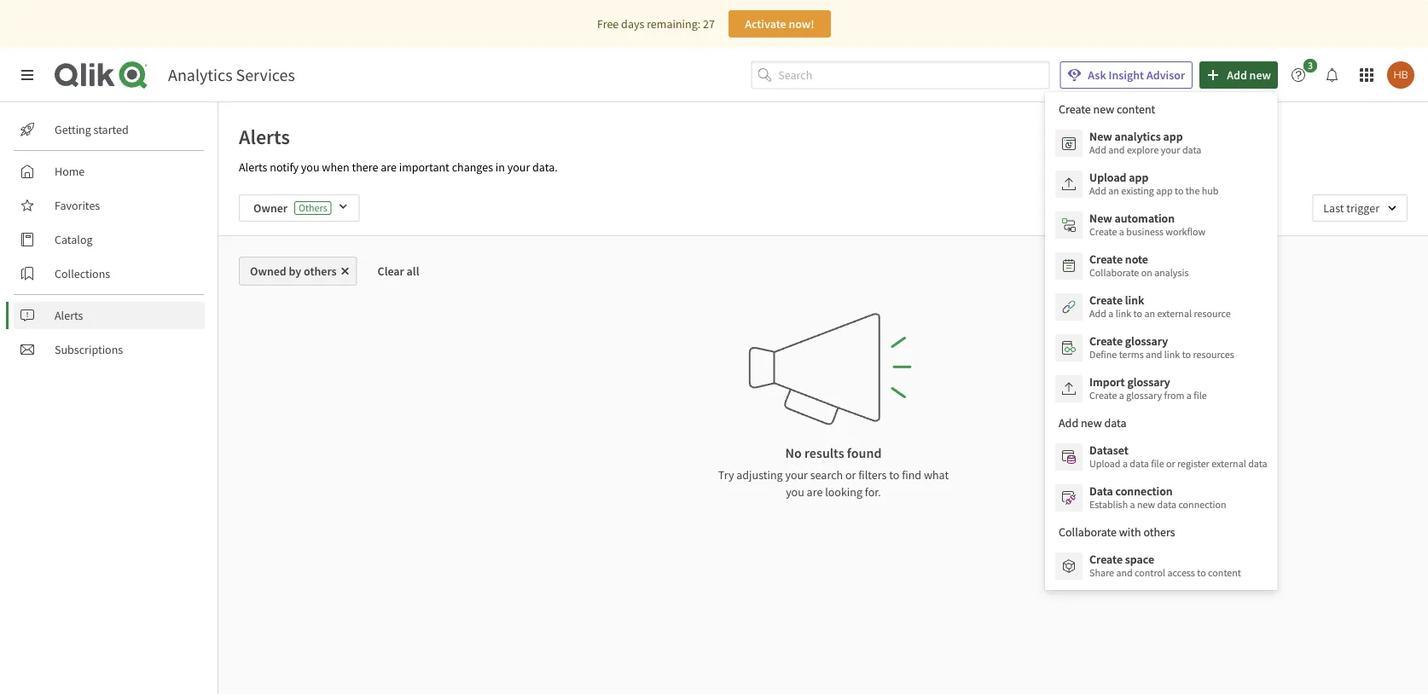 Task type: describe. For each thing, give the bounding box(es) containing it.
changes
[[452, 160, 493, 175]]

remaining:
[[647, 16, 701, 32]]

catalog link
[[14, 226, 205, 253]]

activate now!
[[745, 16, 815, 32]]

data connection menu item
[[1045, 478, 1278, 519]]

0 horizontal spatial you
[[301, 160, 320, 175]]

insight
[[1109, 67, 1144, 83]]

dataset menu item
[[1045, 437, 1278, 478]]

there
[[352, 160, 378, 175]]

when
[[322, 160, 349, 175]]

a for link
[[1109, 307, 1114, 320]]

link down "on"
[[1125, 293, 1145, 308]]

create link add a link to an external resource
[[1090, 293, 1231, 320]]

upload inside dataset upload a data file or register external data
[[1090, 457, 1121, 471]]

started
[[93, 122, 129, 137]]

getting started
[[55, 122, 129, 137]]

terms
[[1119, 348, 1144, 361]]

collaborate
[[1090, 266, 1139, 279]]

activate now! link
[[729, 10, 831, 38]]

owned by others
[[250, 264, 337, 279]]

catalog
[[55, 232, 93, 247]]

new inside dropdown button
[[1250, 67, 1271, 83]]

create for create space
[[1090, 552, 1123, 567]]

in
[[496, 160, 505, 175]]

access
[[1168, 567, 1195, 580]]

create for create link
[[1090, 293, 1123, 308]]

glossary left from
[[1126, 389, 1162, 402]]

data connection establish a new data connection
[[1090, 484, 1227, 512]]

data inside the data connection establish a new data connection
[[1157, 498, 1177, 512]]

clear all
[[378, 264, 419, 279]]

a for glossary
[[1119, 389, 1124, 402]]

new automation create a business workflow
[[1090, 211, 1206, 238]]

no results found try adjusting your search or filters to find what you are looking for.
[[718, 445, 949, 500]]

create for create note
[[1090, 252, 1123, 267]]

a for automation
[[1119, 225, 1124, 238]]

find
[[902, 468, 922, 483]]

to inside create link add a link to an external resource
[[1134, 307, 1142, 320]]

glossary for create glossary
[[1125, 334, 1168, 349]]

collections link
[[14, 260, 205, 288]]

getting
[[55, 122, 91, 137]]

control
[[1135, 567, 1166, 580]]

new analytics app add and explore your data
[[1090, 129, 1202, 157]]

upload app add an existing app to the hub
[[1090, 170, 1219, 198]]

create note collaborate on analysis
[[1090, 252, 1189, 279]]

on
[[1141, 266, 1152, 279]]

data
[[1090, 484, 1113, 499]]

close sidebar menu image
[[20, 68, 34, 82]]

create inside import glossary create a glossary from a file
[[1090, 389, 1117, 402]]

from
[[1164, 389, 1185, 402]]

your inside new analytics app add and explore your data
[[1161, 143, 1180, 157]]

an inside upload app add an existing app to the hub
[[1109, 184, 1119, 198]]

try
[[718, 468, 734, 483]]

are inside no results found try adjusting your search or filters to find what you are looking for.
[[807, 485, 823, 500]]

0 horizontal spatial your
[[507, 160, 530, 175]]

create for create glossary
[[1090, 334, 1123, 349]]

home
[[55, 164, 85, 179]]

0 vertical spatial alerts
[[239, 124, 290, 149]]

workflow
[[1166, 225, 1206, 238]]

create inside new automation create a business workflow
[[1090, 225, 1117, 238]]

share
[[1090, 567, 1114, 580]]

results
[[805, 445, 844, 462]]

and for glossary
[[1146, 348, 1162, 361]]

filters
[[859, 468, 887, 483]]

to for space
[[1197, 567, 1206, 580]]

add inside new analytics app add and explore your data
[[1090, 143, 1107, 157]]

ask insight advisor button
[[1060, 61, 1193, 89]]

new for new automation
[[1090, 211, 1112, 226]]

add new
[[1227, 67, 1271, 83]]

data.
[[532, 160, 558, 175]]

explore
[[1127, 143, 1159, 157]]

and inside create space share and control access to content
[[1116, 567, 1133, 580]]

a for connection
[[1130, 498, 1135, 512]]

analytics
[[168, 64, 233, 86]]

import
[[1090, 375, 1125, 390]]

looking
[[825, 485, 863, 500]]

navigation pane element
[[0, 109, 218, 370]]

create note menu item
[[1045, 246, 1278, 287]]

27
[[703, 16, 715, 32]]

analytics services
[[168, 64, 295, 86]]

analysis
[[1155, 266, 1189, 279]]

create glossary menu item
[[1045, 328, 1278, 369]]

existing
[[1121, 184, 1154, 198]]

clear
[[378, 264, 404, 279]]

file inside import glossary create a glossary from a file
[[1194, 389, 1207, 402]]

import glossary menu item
[[1045, 369, 1278, 410]]

all
[[407, 264, 419, 279]]

owned by others button
[[239, 257, 357, 286]]

upload app menu item
[[1045, 164, 1278, 205]]

file inside dataset upload a data file or register external data
[[1151, 457, 1164, 471]]

note
[[1125, 252, 1148, 267]]

add inside create link add a link to an external resource
[[1090, 307, 1107, 320]]

ask
[[1088, 67, 1106, 83]]

space
[[1125, 552, 1154, 567]]

dataset upload a data file or register external data
[[1090, 443, 1268, 471]]

add new button
[[1200, 61, 1278, 89]]

dataset
[[1090, 443, 1129, 458]]

important
[[399, 160, 450, 175]]

app down explore
[[1129, 170, 1149, 185]]

1 vertical spatial alerts
[[239, 160, 267, 175]]

register
[[1178, 457, 1210, 471]]

favorites
[[55, 198, 100, 213]]

add inside dropdown button
[[1227, 67, 1247, 83]]

searchbar element
[[751, 61, 1050, 89]]

an inside create link add a link to an external resource
[[1145, 307, 1155, 320]]

resources
[[1193, 348, 1234, 361]]



Task type: vqa. For each thing, say whether or not it's contained in the screenshot.
right-
no



Task type: locate. For each thing, give the bounding box(es) containing it.
or up looking
[[845, 468, 856, 483]]

a down collaborate at the right of the page
[[1109, 307, 1114, 320]]

1 horizontal spatial external
[[1212, 457, 1246, 471]]

0 vertical spatial are
[[381, 160, 397, 175]]

define
[[1090, 348, 1117, 361]]

link up terms
[[1116, 307, 1132, 320]]

1 new from the top
[[1090, 129, 1112, 144]]

1 vertical spatial upload
[[1090, 457, 1121, 471]]

data right register
[[1248, 457, 1268, 471]]

hub
[[1202, 184, 1219, 198]]

upload up data
[[1090, 457, 1121, 471]]

1 create from the top
[[1090, 225, 1117, 238]]

for.
[[865, 485, 881, 500]]

to left the
[[1175, 184, 1184, 198]]

a up establish
[[1123, 457, 1128, 471]]

alerts notify you when there are important changes in your data.
[[239, 160, 558, 175]]

you inside no results found try adjusting your search or filters to find what you are looking for.
[[786, 485, 804, 500]]

automation
[[1115, 211, 1175, 226]]

app right existing on the right top of page
[[1156, 184, 1173, 198]]

and right terms
[[1146, 348, 1162, 361]]

data
[[1182, 143, 1202, 157], [1130, 457, 1149, 471], [1248, 457, 1268, 471], [1157, 498, 1177, 512]]

connection
[[1116, 484, 1173, 499], [1179, 498, 1227, 512]]

alerts up subscriptions
[[55, 308, 83, 323]]

glossary for import glossary
[[1127, 375, 1170, 390]]

create down define at bottom right
[[1090, 389, 1117, 402]]

alerts inside "link"
[[55, 308, 83, 323]]

1 vertical spatial you
[[786, 485, 804, 500]]

create left business
[[1090, 225, 1117, 238]]

adjusting
[[737, 468, 783, 483]]

1 upload from the top
[[1090, 170, 1127, 185]]

to inside upload app add an existing app to the hub
[[1175, 184, 1184, 198]]

1 horizontal spatial you
[[786, 485, 804, 500]]

glossary inside create glossary define terms and link to resources
[[1125, 334, 1168, 349]]

and for analytics
[[1109, 143, 1125, 157]]

file up the data connection establish a new data connection
[[1151, 457, 1164, 471]]

data inside new analytics app add and explore your data
[[1182, 143, 1202, 157]]

create inside create note collaborate on analysis
[[1090, 252, 1123, 267]]

2 vertical spatial alerts
[[55, 308, 83, 323]]

create inside create glossary define terms and link to resources
[[1090, 334, 1123, 349]]

or
[[1166, 457, 1175, 471], [845, 468, 856, 483]]

0 vertical spatial new
[[1090, 129, 1112, 144]]

resource
[[1194, 307, 1231, 320]]

a right from
[[1187, 389, 1192, 402]]

and inside create glossary define terms and link to resources
[[1146, 348, 1162, 361]]

content
[[1208, 567, 1241, 580]]

new inside new analytics app add and explore your data
[[1090, 129, 1112, 144]]

you down 'no'
[[786, 485, 804, 500]]

filters region
[[218, 181, 1428, 235]]

add right advisor
[[1227, 67, 1247, 83]]

new inside the data connection establish a new data connection
[[1137, 498, 1155, 512]]

by
[[289, 264, 301, 279]]

a right establish
[[1130, 498, 1135, 512]]

add left 'analytics'
[[1090, 143, 1107, 157]]

notify
[[270, 160, 299, 175]]

add up define at bottom right
[[1090, 307, 1107, 320]]

alerts left notify
[[239, 160, 267, 175]]

create inside create space share and control access to content
[[1090, 552, 1123, 567]]

you left when
[[301, 160, 320, 175]]

you
[[301, 160, 320, 175], [786, 485, 804, 500]]

1 vertical spatial file
[[1151, 457, 1164, 471]]

your
[[1161, 143, 1180, 157], [507, 160, 530, 175], [785, 468, 808, 483]]

external up create glossary define terms and link to resources
[[1157, 307, 1192, 320]]

upload down 'analytics'
[[1090, 170, 1127, 185]]

0 vertical spatial file
[[1194, 389, 1207, 402]]

Search text field
[[778, 61, 1050, 89]]

new left automation
[[1090, 211, 1112, 226]]

0 vertical spatial external
[[1157, 307, 1192, 320]]

to left find
[[889, 468, 900, 483]]

create link menu item
[[1045, 287, 1278, 328]]

link up import glossary menu item
[[1164, 348, 1180, 361]]

your inside no results found try adjusting your search or filters to find what you are looking for.
[[785, 468, 808, 483]]

your down 'no'
[[785, 468, 808, 483]]

glossary down "create link" "menu item"
[[1125, 334, 1168, 349]]

new automation menu item
[[1045, 205, 1278, 246]]

to right access
[[1197, 567, 1206, 580]]

owned
[[250, 264, 286, 279]]

free
[[597, 16, 619, 32]]

2 upload from the top
[[1090, 457, 1121, 471]]

an left existing on the right top of page
[[1109, 184, 1119, 198]]

add left existing on the right top of page
[[1090, 184, 1107, 198]]

new
[[1250, 67, 1271, 83], [1137, 498, 1155, 512]]

1 vertical spatial new
[[1137, 498, 1155, 512]]

advisor
[[1147, 67, 1185, 83]]

now!
[[789, 16, 815, 32]]

0 vertical spatial new
[[1250, 67, 1271, 83]]

and right the share
[[1116, 567, 1133, 580]]

1 vertical spatial new
[[1090, 211, 1112, 226]]

0 vertical spatial and
[[1109, 143, 1125, 157]]

1 horizontal spatial an
[[1145, 307, 1155, 320]]

upload inside upload app add an existing app to the hub
[[1090, 170, 1127, 185]]

to up create glossary define terms and link to resources
[[1134, 307, 1142, 320]]

create left the space
[[1090, 552, 1123, 567]]

2 new from the top
[[1090, 211, 1112, 226]]

and inside new analytics app add and explore your data
[[1109, 143, 1125, 157]]

create glossary define terms and link to resources
[[1090, 334, 1234, 361]]

alerts
[[239, 124, 290, 149], [239, 160, 267, 175], [55, 308, 83, 323]]

1 vertical spatial external
[[1212, 457, 1246, 471]]

free days remaining: 27
[[597, 16, 715, 32]]

analytics
[[1115, 129, 1161, 144]]

or inside no results found try adjusting your search or filters to find what you are looking for.
[[845, 468, 856, 483]]

glossary down terms
[[1127, 375, 1170, 390]]

search
[[810, 468, 843, 483]]

external right register
[[1212, 457, 1246, 471]]

create down collaborate at the right of the page
[[1090, 293, 1123, 308]]

no
[[785, 445, 802, 462]]

connection down register
[[1179, 498, 1227, 512]]

external inside dataset upload a data file or register external data
[[1212, 457, 1246, 471]]

and left explore
[[1109, 143, 1125, 157]]

are right there
[[381, 160, 397, 175]]

new inside new automation create a business workflow
[[1090, 211, 1112, 226]]

alerts link
[[14, 302, 205, 329]]

menu containing new analytics app
[[1045, 92, 1278, 590]]

to for glossary
[[1182, 348, 1191, 361]]

to inside create glossary define terms and link to resources
[[1182, 348, 1191, 361]]

to inside create space share and control access to content
[[1197, 567, 1206, 580]]

a inside new automation create a business workflow
[[1119, 225, 1124, 238]]

1 vertical spatial are
[[807, 485, 823, 500]]

or left register
[[1166, 457, 1175, 471]]

getting started link
[[14, 116, 205, 143]]

a down terms
[[1119, 389, 1124, 402]]

create inside create link add a link to an external resource
[[1090, 293, 1123, 308]]

subscriptions link
[[14, 336, 205, 363]]

to
[[1175, 184, 1184, 198], [1134, 307, 1142, 320], [1182, 348, 1191, 361], [889, 468, 900, 483], [1197, 567, 1206, 580]]

0 horizontal spatial are
[[381, 160, 397, 175]]

an up create glossary define terms and link to resources
[[1145, 307, 1155, 320]]

services
[[236, 64, 295, 86]]

add
[[1227, 67, 1247, 83], [1090, 143, 1107, 157], [1090, 184, 1107, 198], [1090, 307, 1107, 320]]

1 horizontal spatial your
[[785, 468, 808, 483]]

days
[[621, 16, 644, 32]]

data down the dataset menu item
[[1157, 498, 1177, 512]]

5 create from the top
[[1090, 389, 1117, 402]]

0 vertical spatial an
[[1109, 184, 1119, 198]]

0 horizontal spatial new
[[1137, 498, 1155, 512]]

import glossary create a glossary from a file
[[1090, 375, 1207, 402]]

1 vertical spatial an
[[1145, 307, 1155, 320]]

menu
[[1045, 92, 1278, 590]]

external for create link
[[1157, 307, 1192, 320]]

ask insight advisor
[[1088, 67, 1185, 83]]

new
[[1090, 129, 1112, 144], [1090, 211, 1112, 226]]

add inside upload app add an existing app to the hub
[[1090, 184, 1107, 198]]

favorites link
[[14, 192, 205, 219]]

data up the
[[1182, 143, 1202, 157]]

0 horizontal spatial file
[[1151, 457, 1164, 471]]

create
[[1090, 225, 1117, 238], [1090, 252, 1123, 267], [1090, 293, 1123, 308], [1090, 334, 1123, 349], [1090, 389, 1117, 402], [1090, 552, 1123, 567]]

2 vertical spatial and
[[1116, 567, 1133, 580]]

collections
[[55, 266, 110, 282]]

your right explore
[[1161, 143, 1180, 157]]

1 horizontal spatial file
[[1194, 389, 1207, 402]]

4 create from the top
[[1090, 334, 1123, 349]]

file
[[1194, 389, 1207, 402], [1151, 457, 1164, 471]]

a inside dataset upload a data file or register external data
[[1123, 457, 1128, 471]]

to inside no results found try adjusting your search or filters to find what you are looking for.
[[889, 468, 900, 483]]

0 horizontal spatial or
[[845, 468, 856, 483]]

alerts up notify
[[239, 124, 290, 149]]

app
[[1163, 129, 1183, 144], [1129, 170, 1149, 185], [1156, 184, 1173, 198]]

0 horizontal spatial connection
[[1116, 484, 1173, 499]]

0 horizontal spatial an
[[1109, 184, 1119, 198]]

data right dataset in the bottom right of the page
[[1130, 457, 1149, 471]]

analytics services element
[[168, 64, 295, 86]]

3 create from the top
[[1090, 293, 1123, 308]]

establish
[[1090, 498, 1128, 512]]

create up import
[[1090, 334, 1123, 349]]

your right in
[[507, 160, 530, 175]]

1 horizontal spatial are
[[807, 485, 823, 500]]

1 horizontal spatial connection
[[1179, 498, 1227, 512]]

2 vertical spatial your
[[785, 468, 808, 483]]

0 horizontal spatial external
[[1157, 307, 1192, 320]]

new left 'analytics'
[[1090, 129, 1112, 144]]

0 vertical spatial upload
[[1090, 170, 1127, 185]]

create space share and control access to content
[[1090, 552, 1241, 580]]

business
[[1126, 225, 1164, 238]]

the
[[1186, 184, 1200, 198]]

create left note
[[1090, 252, 1123, 267]]

to for app
[[1175, 184, 1184, 198]]

external inside create link add a link to an external resource
[[1157, 307, 1192, 320]]

new analytics app menu item
[[1045, 123, 1278, 164]]

2 create from the top
[[1090, 252, 1123, 267]]

0 vertical spatial your
[[1161, 143, 1180, 157]]

a inside create link add a link to an external resource
[[1109, 307, 1114, 320]]

a left business
[[1119, 225, 1124, 238]]

connection down the dataset menu item
[[1116, 484, 1173, 499]]

1 horizontal spatial or
[[1166, 457, 1175, 471]]

6 create from the top
[[1090, 552, 1123, 567]]

0 vertical spatial you
[[301, 160, 320, 175]]

app right explore
[[1163, 129, 1183, 144]]

1 horizontal spatial new
[[1250, 67, 1271, 83]]

1 vertical spatial and
[[1146, 348, 1162, 361]]

new for new analytics app
[[1090, 129, 1112, 144]]

home link
[[14, 158, 205, 185]]

to left resources
[[1182, 348, 1191, 361]]

link inside create glossary define terms and link to resources
[[1164, 348, 1180, 361]]

a
[[1119, 225, 1124, 238], [1109, 307, 1114, 320], [1119, 389, 1124, 402], [1187, 389, 1192, 402], [1123, 457, 1128, 471], [1130, 498, 1135, 512]]

external for dataset
[[1212, 457, 1246, 471]]

or inside dataset upload a data file or register external data
[[1166, 457, 1175, 471]]

found
[[847, 445, 882, 462]]

others
[[304, 264, 337, 279]]

app inside new analytics app add and explore your data
[[1163, 129, 1183, 144]]

upload
[[1090, 170, 1127, 185], [1090, 457, 1121, 471]]

what
[[924, 468, 949, 483]]

create space menu item
[[1045, 546, 1278, 587]]

are down search
[[807, 485, 823, 500]]

activate
[[745, 16, 786, 32]]

are
[[381, 160, 397, 175], [807, 485, 823, 500]]

link
[[1125, 293, 1145, 308], [1116, 307, 1132, 320], [1164, 348, 1180, 361]]

last trigger image
[[1312, 195, 1408, 222]]

2 horizontal spatial your
[[1161, 143, 1180, 157]]

1 vertical spatial your
[[507, 160, 530, 175]]

clear all button
[[364, 257, 433, 286]]

a inside the data connection establish a new data connection
[[1130, 498, 1135, 512]]

subscriptions
[[55, 342, 123, 358]]

file right from
[[1194, 389, 1207, 402]]



